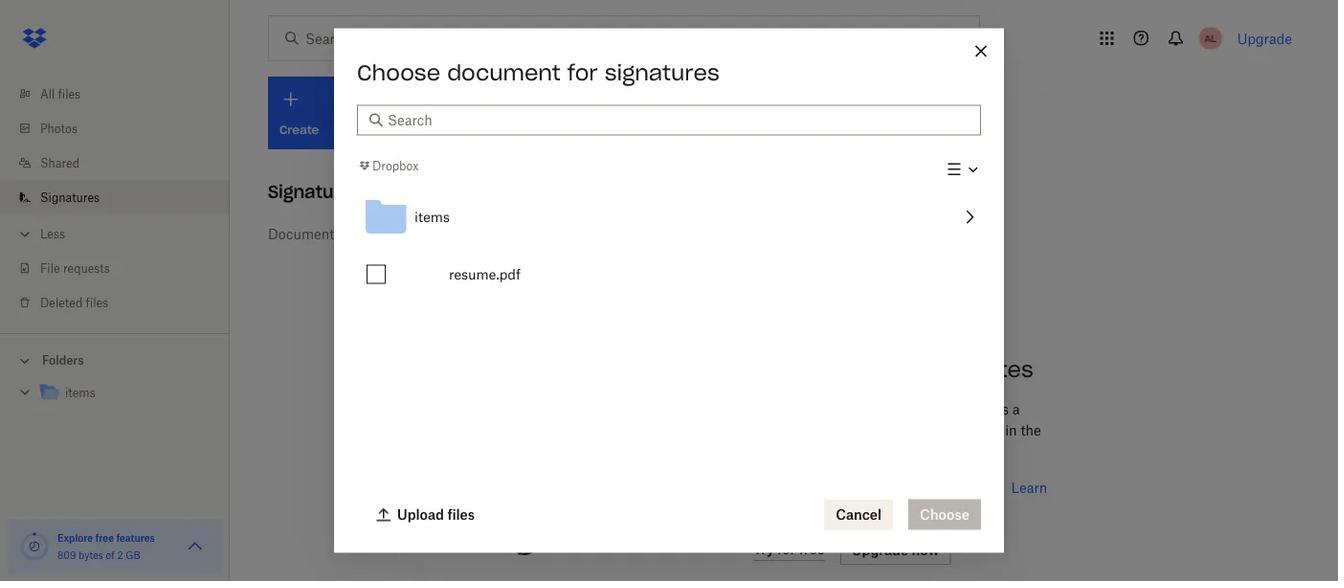 Task type: locate. For each thing, give the bounding box(es) containing it.
list containing all files
[[0, 65, 230, 333]]

0 vertical spatial dropbox
[[372, 158, 419, 173]]

get for get signatures
[[426, 122, 446, 137]]

templates up the more
[[780, 479, 844, 495]]

1 vertical spatial it
[[908, 422, 917, 438]]

0 horizontal spatial templates
[[780, 479, 844, 495]]

1 horizontal spatial items
[[415, 209, 450, 225]]

1 vertical spatial files
[[86, 295, 108, 310]]

document
[[447, 59, 561, 86], [814, 401, 878, 417]]

1 horizontal spatial signatures
[[605, 59, 720, 86]]

signatures inside dialog
[[605, 59, 720, 86]]

less image
[[15, 225, 34, 244]]

0 horizontal spatial get
[[426, 122, 446, 137]]

0 vertical spatial document
[[447, 59, 561, 86]]

1 vertical spatial signatures
[[450, 122, 512, 137]]

0 horizontal spatial signatures
[[40, 190, 100, 204]]

dropbox up the cancel
[[879, 479, 933, 495]]

0 horizontal spatial signatures
[[450, 122, 512, 137]]

row group inside choose document for signatures dialog
[[357, 188, 981, 303]]

files
[[58, 87, 81, 101], [86, 295, 108, 310], [447, 506, 475, 523]]

files for all files
[[58, 87, 81, 101]]

1 horizontal spatial templates
[[923, 356, 1034, 383]]

document up get signatures
[[447, 59, 561, 86]]

tab list
[[268, 211, 1285, 257]]

signatures up documents tab
[[268, 180, 362, 202]]

it left the as
[[983, 401, 991, 417]]

items
[[415, 209, 450, 225], [65, 386, 95, 400]]

0 horizontal spatial dropbox
[[372, 158, 419, 173]]

file requests link
[[15, 251, 230, 285]]

so
[[814, 422, 828, 438]]

document inside dialog
[[447, 59, 561, 86]]

items up templates
[[415, 209, 450, 225]]

a right the as
[[1013, 401, 1020, 417]]

get signatures button
[[414, 77, 544, 149]]

signatures down shared
[[40, 190, 100, 204]]

document up you
[[814, 401, 878, 417]]

all
[[40, 87, 55, 101]]

folders button
[[0, 346, 230, 374]]

files inside "all files" link
[[58, 87, 81, 101]]

809
[[57, 549, 76, 561]]

0 horizontal spatial files
[[58, 87, 81, 101]]

1 vertical spatial with
[[847, 479, 875, 495]]

with up once,
[[869, 356, 916, 383]]

folders
[[42, 353, 84, 368]]

file requests
[[40, 261, 110, 275]]

signatures
[[268, 180, 362, 202], [40, 190, 100, 204]]

format a document once, then save it as a template so you can get it signed again in the future.
[[753, 401, 1041, 459]]

you
[[832, 422, 854, 438]]

2 horizontal spatial files
[[447, 506, 475, 523]]

files right the upload at bottom
[[447, 506, 475, 523]]

as
[[995, 401, 1009, 417]]

items for items link
[[65, 386, 95, 400]]

list
[[0, 65, 230, 333]]

signatures link
[[15, 180, 230, 214]]

0 vertical spatial with
[[869, 356, 916, 383]]

0 horizontal spatial items
[[65, 386, 95, 400]]

1 horizontal spatial a
[[1013, 401, 1020, 417]]

free
[[95, 532, 114, 544]]

0 vertical spatial files
[[58, 87, 81, 101]]

dropbox up templates
[[372, 158, 419, 173]]

2 vertical spatial files
[[447, 506, 475, 523]]

the
[[1021, 422, 1041, 438]]

files right deleted
[[86, 295, 108, 310]]

0 horizontal spatial document
[[447, 59, 561, 86]]

2 a from the left
[[1013, 401, 1020, 417]]

get down choose
[[426, 122, 446, 137]]

resume.pdf
[[449, 266, 521, 283]]

dropbox inside choose document for signatures dialog
[[372, 158, 419, 173]]

1 vertical spatial items
[[65, 386, 95, 400]]

1 vertical spatial get
[[753, 479, 777, 495]]

1 horizontal spatial document
[[814, 401, 878, 417]]

shared
[[40, 156, 79, 170]]

essentials.
[[936, 479, 1004, 495]]

signatures
[[605, 59, 720, 86], [450, 122, 512, 137]]

it right get
[[908, 422, 917, 438]]

save
[[753, 356, 806, 383]]

get inside button
[[426, 122, 446, 137]]

get for get templates with dropbox essentials.
[[753, 479, 777, 495]]

items inside button
[[415, 209, 450, 225]]

dropbox
[[372, 158, 419, 173], [879, 479, 933, 495]]

get
[[426, 122, 446, 137], [753, 479, 777, 495]]

1 horizontal spatial it
[[983, 401, 991, 417]]

a right format
[[803, 401, 810, 417]]

items down folders
[[65, 386, 95, 400]]

row group containing items
[[357, 188, 981, 303]]

0 vertical spatial signatures
[[605, 59, 720, 86]]

files inside deleted files link
[[86, 295, 108, 310]]

explore
[[57, 532, 93, 544]]

again
[[967, 422, 1002, 438]]

upgrade
[[1238, 30, 1292, 46]]

future.
[[753, 443, 795, 459]]

save
[[951, 401, 979, 417]]

then
[[919, 401, 947, 417]]

it
[[983, 401, 991, 417], [908, 422, 917, 438]]

get signatures
[[426, 122, 512, 137]]

get up the more
[[753, 479, 777, 495]]

0 horizontal spatial it
[[908, 422, 917, 438]]

1 horizontal spatial get
[[753, 479, 777, 495]]

yourself
[[600, 122, 648, 137]]

templates tab
[[357, 211, 422, 257]]

0 vertical spatial templates
[[923, 356, 1034, 383]]

documents
[[268, 225, 341, 242]]

get
[[884, 422, 905, 438]]

1 horizontal spatial dropbox
[[879, 479, 933, 495]]

deleted files
[[40, 295, 108, 310]]

templates up the save
[[923, 356, 1034, 383]]

0 vertical spatial items
[[415, 209, 450, 225]]

with up cancel button at the right
[[847, 479, 875, 495]]

Search text field
[[388, 110, 970, 131]]

deleted
[[40, 295, 83, 310]]

get templates with dropbox essentials.
[[753, 479, 1004, 495]]

row group
[[357, 188, 981, 303]]

1 vertical spatial dropbox
[[879, 479, 933, 495]]

signatures down choose document for signatures
[[450, 122, 512, 137]]

document inside format a document once, then save it as a template so you can get it signed again in the future.
[[814, 401, 878, 417]]

quota usage element
[[19, 531, 50, 562]]

templates
[[923, 356, 1034, 383], [780, 479, 844, 495]]

with
[[869, 356, 916, 383], [847, 479, 875, 495]]

cancel
[[836, 506, 882, 523]]

0 vertical spatial get
[[426, 122, 446, 137]]

1 horizontal spatial files
[[86, 295, 108, 310]]

a
[[803, 401, 810, 417], [1013, 401, 1020, 417]]

1 vertical spatial document
[[814, 401, 878, 417]]

files inside upload files 'button'
[[447, 506, 475, 523]]

0 horizontal spatial a
[[803, 401, 810, 417]]

signatures up search text field
[[605, 59, 720, 86]]

choose document for signatures dialog
[[334, 28, 1004, 553]]

files right all on the left top
[[58, 87, 81, 101]]

file
[[40, 261, 60, 275]]



Task type: vqa. For each thing, say whether or not it's contained in the screenshot.
"row group" containing items
yes



Task type: describe. For each thing, give the bounding box(es) containing it.
files for deleted files
[[86, 295, 108, 310]]

choose
[[357, 59, 441, 86]]

sign
[[572, 122, 596, 137]]

1 vertical spatial templates
[[780, 479, 844, 495]]

dropbox image
[[15, 19, 54, 57]]

upload
[[397, 506, 444, 523]]

features
[[116, 532, 155, 544]]

format
[[753, 401, 799, 417]]

with for time
[[869, 356, 916, 383]]

items for items button
[[415, 209, 450, 225]]

1 horizontal spatial signatures
[[268, 180, 362, 202]]

2
[[117, 549, 123, 561]]

time
[[813, 356, 862, 383]]

in
[[1005, 422, 1017, 438]]

items link
[[38, 381, 214, 406]]

save time with templates
[[753, 356, 1034, 383]]

requests
[[63, 261, 110, 275]]

shared link
[[15, 146, 230, 180]]

upload files
[[397, 506, 475, 523]]

once,
[[882, 401, 915, 417]]

1 a from the left
[[803, 401, 810, 417]]

items button
[[357, 188, 981, 246]]

bytes
[[79, 549, 103, 561]]

cancel button
[[824, 499, 893, 530]]

signatures list item
[[0, 180, 230, 214]]

photos
[[40, 121, 78, 135]]

sign yourself
[[572, 122, 648, 137]]

template
[[753, 422, 810, 438]]

upgrade link
[[1238, 30, 1292, 46]]

learn more link
[[753, 479, 1048, 517]]

for
[[567, 59, 598, 86]]

gb
[[126, 549, 141, 561]]

more
[[753, 500, 786, 517]]

resume.pdf button
[[392, 246, 981, 303]]

0 vertical spatial it
[[983, 401, 991, 417]]

upload files button
[[365, 499, 486, 530]]

of
[[106, 549, 115, 561]]

files for upload files
[[447, 506, 475, 523]]

learn
[[1011, 479, 1048, 495]]

dropbox link
[[357, 156, 419, 175]]

documents tab
[[268, 211, 341, 257]]

explore free features 809 bytes of 2 gb
[[57, 532, 155, 561]]

learn more
[[753, 479, 1048, 517]]

all files link
[[15, 77, 230, 111]]

can
[[858, 422, 881, 438]]

tab list containing documents
[[268, 211, 1285, 257]]

photos link
[[15, 111, 230, 146]]

sign yourself button
[[559, 77, 689, 149]]

templates
[[357, 225, 422, 242]]

choose document for signatures
[[357, 59, 720, 86]]

with for templates
[[847, 479, 875, 495]]

signatures inside "list item"
[[40, 190, 100, 204]]

all files
[[40, 87, 81, 101]]

signed
[[921, 422, 963, 438]]

signatures inside button
[[450, 122, 512, 137]]

deleted files link
[[15, 285, 230, 320]]

less
[[40, 226, 65, 241]]



